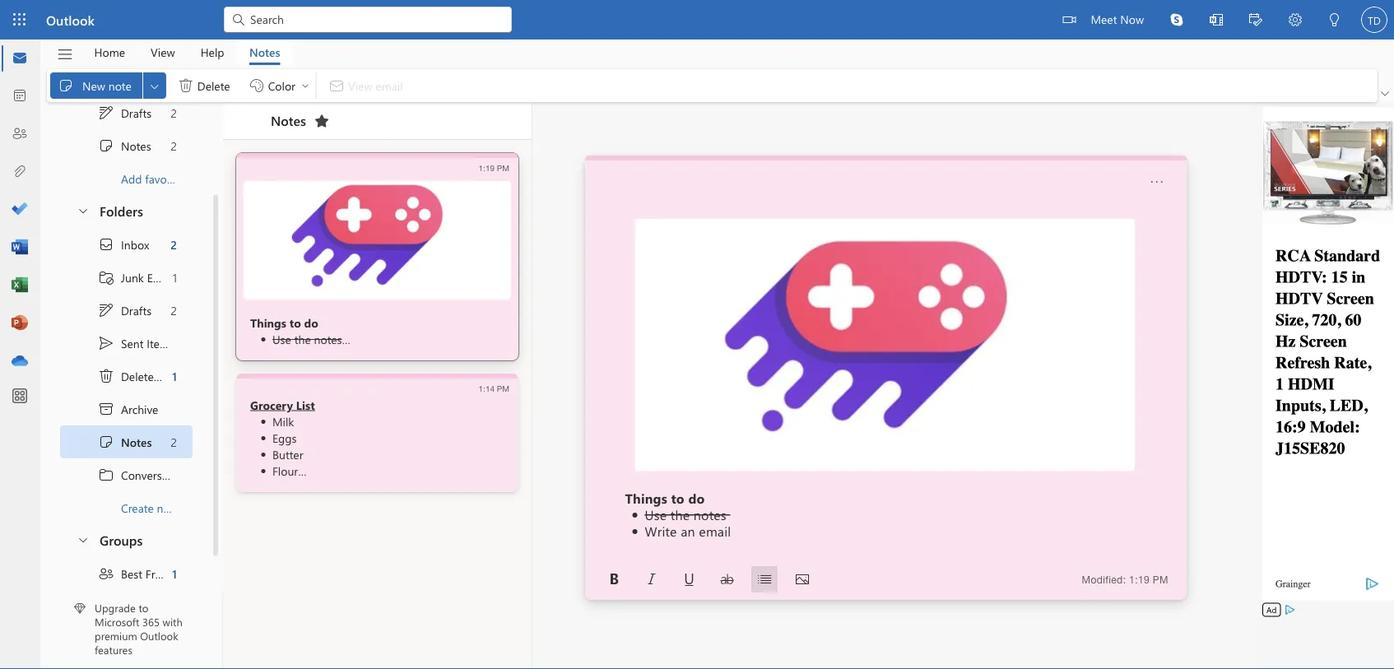 Task type: vqa. For each thing, say whether or not it's contained in the screenshot.
 button
yes



Task type: locate. For each thing, give the bounding box(es) containing it.
0 horizontal spatial notes
[[314, 331, 342, 347]]

items right sent on the left bottom of page
[[147, 336, 174, 351]]

1 vertical spatial 
[[98, 368, 114, 384]]

1 vertical spatial items
[[164, 369, 191, 384]]

 drafts
[[98, 105, 152, 121], [98, 302, 152, 319]]

use inside the things to do use the notes write an email
[[645, 506, 667, 523]]

notes right write at the left bottom of the page
[[694, 506, 727, 523]]

do inside "things to do use the notes"
[[304, 315, 318, 330]]

1 vertical spatial  drafts
[[98, 302, 152, 319]]

1 vertical spatial  button
[[68, 524, 96, 555]]

0 vertical spatial drafts
[[121, 105, 152, 120]]

 drafts up  'tree item'
[[98, 302, 152, 319]]

with
[[163, 615, 183, 629]]

do
[[304, 315, 318, 330], [689, 489, 705, 507]]

1 inside  tree item
[[172, 369, 177, 384]]

1  from the top
[[98, 105, 114, 121]]

 notes down  tree item
[[98, 434, 152, 450]]

 button
[[49, 40, 82, 68]]

 notes
[[98, 137, 151, 154], [98, 434, 152, 450]]

 button left groups
[[68, 524, 96, 555]]

notes inside the things to do use the notes write an email
[[694, 506, 727, 523]]

0 vertical spatial  button
[[68, 195, 96, 226]]

0 vertical spatial to
[[290, 315, 301, 330]]

 left folders
[[77, 204, 90, 217]]

1 horizontal spatial things
[[625, 489, 668, 507]]

2 up favorite
[[171, 138, 177, 153]]

2 horizontal spatial to
[[671, 489, 685, 507]]

1:14 pm grocery list milk eggs butter flour
[[250, 384, 510, 478]]

note
[[108, 78, 132, 93]]

 button
[[68, 195, 96, 226], [68, 524, 96, 555]]

notes
[[249, 44, 280, 60], [271, 111, 306, 129], [121, 138, 151, 153], [121, 434, 152, 450]]

 button left folders
[[68, 195, 96, 226]]

 inside popup button
[[148, 79, 161, 92]]

0 horizontal spatial the
[[295, 331, 311, 347]]

pm inside the "1:14 pm grocery list milk eggs butter flour"
[[497, 384, 510, 393]]

outlook right premium
[[140, 629, 178, 643]]

do for things to do use the notes write an email
[[689, 489, 705, 507]]

Editing note text field
[[625, 489, 1146, 559]]

 notes inside tree
[[98, 434, 152, 450]]

notes left 
[[271, 111, 306, 129]]

 left new
[[58, 77, 74, 94]]

drafts up  sent items
[[121, 303, 152, 318]]

use left an
[[645, 506, 667, 523]]

0 vertical spatial 1
[[173, 270, 177, 285]]

things inside the things to do use the notes write an email
[[625, 489, 668, 507]]

 tree item
[[60, 393, 193, 426]]

grocery
[[250, 397, 293, 412]]

view
[[151, 44, 175, 60]]

drafts for second  tree item from the bottom
[[121, 105, 152, 120]]

0 horizontal spatial things
[[250, 315, 286, 330]]

0 horizontal spatial to
[[139, 601, 148, 615]]

0 horizontal spatial use
[[273, 331, 291, 347]]

the
[[295, 331, 311, 347], [671, 506, 690, 523]]

1:19
[[479, 163, 495, 172], [1130, 574, 1150, 586]]

use for things to do use the notes write an email
[[645, 506, 667, 523]]

people image
[[12, 126, 28, 142]]

items inside  deleted items
[[164, 369, 191, 384]]

2 up the email
[[171, 237, 177, 252]]

0 horizontal spatial 1:19
[[479, 163, 495, 172]]

0 vertical spatial use
[[273, 331, 291, 347]]

0 vertical spatial  notes
[[98, 137, 151, 154]]

1 vertical spatial use
[[645, 506, 667, 523]]

notes up add
[[121, 138, 151, 153]]

eggs
[[273, 430, 297, 445]]

1 vertical spatial 1
[[172, 369, 177, 384]]

2  tree item from the top
[[60, 426, 193, 459]]

 tree item down the note
[[60, 96, 193, 129]]

notes for things to do use the notes write an email
[[694, 506, 727, 523]]

1 horizontal spatial 
[[178, 77, 194, 94]]

2 2 from the top
[[171, 138, 177, 153]]

2  from the top
[[98, 302, 114, 319]]

0 vertical spatial notes
[[314, 331, 342, 347]]

notes up 
[[249, 44, 280, 60]]

1 horizontal spatial do
[[689, 489, 705, 507]]

to inside "things to do use the notes"
[[290, 315, 301, 330]]


[[98, 335, 114, 352]]

create
[[121, 500, 154, 516]]

 tree item down  archive
[[60, 426, 193, 459]]

2 down edit group at the top left of the page
[[171, 105, 177, 120]]


[[1063, 13, 1076, 26]]

 tree item
[[60, 129, 193, 162], [60, 426, 193, 459]]

meet
[[1091, 11, 1118, 26]]

 inside  color 
[[300, 81, 310, 91]]

powerpoint image
[[12, 315, 28, 332]]

pm for 1:19 pm
[[497, 163, 510, 172]]

 button inside groups tree item
[[68, 524, 96, 555]]

1 inside '' tree item
[[172, 566, 177, 581]]

view button
[[138, 40, 187, 65]]

2  tree item from the top
[[60, 294, 193, 327]]

the inside the things to do use the notes write an email
[[671, 506, 690, 523]]

new
[[82, 78, 105, 93]]

1 vertical spatial the
[[671, 506, 690, 523]]

notes inside notes 
[[271, 111, 306, 129]]

0 vertical spatial 
[[98, 105, 114, 121]]

1 vertical spatial  tree item
[[60, 294, 193, 327]]

1 vertical spatial  notes
[[98, 434, 152, 450]]

0 vertical spatial do
[[304, 315, 318, 330]]

1 vertical spatial 1:19
[[1130, 574, 1150, 586]]

new
[[157, 500, 178, 516]]

 inside edit group
[[178, 77, 194, 94]]

notes up list
[[314, 331, 342, 347]]

2 1 from the top
[[172, 369, 177, 384]]

 tree item
[[60, 96, 193, 129], [60, 294, 193, 327]]

 notes for 2nd  tree item from the bottom of the page
[[98, 137, 151, 154]]

 button for groups
[[68, 524, 96, 555]]

2 down the email
[[171, 303, 177, 318]]

notes for things to do use the notes
[[314, 331, 342, 347]]

1  tree item from the top
[[60, 129, 193, 162]]

notes down archive at bottom left
[[121, 434, 152, 450]]

 inside groups tree item
[[77, 533, 90, 546]]

1 horizontal spatial use
[[645, 506, 667, 523]]

2
[[171, 105, 177, 120], [171, 138, 177, 153], [171, 237, 177, 252], [171, 303, 177, 318], [171, 434, 177, 450]]

 up 
[[98, 368, 114, 384]]


[[683, 573, 696, 586]]

 up 
[[98, 302, 114, 319]]

the left email
[[671, 506, 690, 523]]

2  notes from the top
[[98, 434, 152, 450]]

 delete
[[178, 77, 230, 94]]

outlook up 
[[46, 11, 95, 28]]

0 vertical spatial  drafts
[[98, 105, 152, 121]]


[[56, 46, 74, 63]]

 tree item
[[60, 261, 193, 294]]


[[98, 105, 114, 121], [98, 302, 114, 319]]

color
[[268, 78, 296, 93]]

drafts down the note
[[121, 105, 152, 120]]


[[231, 12, 247, 28]]

 button
[[1378, 86, 1393, 102]]

0 vertical spatial pm
[[497, 163, 510, 172]]


[[608, 573, 621, 586]]

 inside folders tree item
[[77, 204, 90, 217]]

 tree item
[[60, 557, 193, 590]]

things
[[250, 315, 286, 330], [625, 489, 668, 507]]

article
[[585, 213, 1185, 559]]

1 vertical spatial  tree item
[[60, 426, 193, 459]]

 up add favorite "tree item"
[[98, 137, 114, 154]]

1 vertical spatial notes
[[694, 506, 727, 523]]

items
[[147, 336, 174, 351], [164, 369, 191, 384]]

the inside "things to do use the notes"
[[295, 331, 311, 347]]

 left groups
[[77, 533, 90, 546]]

 inside  tree item
[[98, 368, 114, 384]]

2  drafts from the top
[[98, 302, 152, 319]]

1 vertical spatial 
[[98, 137, 114, 154]]

 tree item
[[60, 228, 193, 261]]

use
[[273, 331, 291, 347], [645, 506, 667, 523]]

 inbox
[[98, 236, 149, 253]]

the for things to do use the notes
[[295, 331, 311, 347]]

 notes up add favorite "tree item"
[[98, 137, 151, 154]]

2 vertical spatial pm
[[1153, 574, 1169, 586]]

0 vertical spatial outlook
[[46, 11, 95, 28]]

 button
[[1276, 0, 1316, 42]]


[[178, 77, 194, 94], [98, 368, 114, 384]]

premium features image
[[74, 603, 86, 615]]

this note contains one image. open note starting with: things to do last edited: 1:19 pm. tree item
[[236, 153, 519, 361]]

outlook inside upgrade to microsoft 365 with premium outlook features
[[140, 629, 178, 643]]

tree
[[60, 228, 211, 524]]

tree containing 
[[60, 228, 211, 524]]

things for things to do use the notes write an email
[[625, 489, 668, 507]]

items right deleted
[[164, 369, 191, 384]]

1 vertical spatial things
[[625, 489, 668, 507]]

 drafts down the note
[[98, 105, 152, 121]]

flour
[[273, 463, 298, 478]]

 down  new note
[[98, 105, 114, 121]]

1 1 from the top
[[173, 270, 177, 285]]

1 inside  junk email 1
[[173, 270, 177, 285]]

0 vertical spatial things
[[250, 315, 286, 330]]

 tree item up sent on the left bottom of page
[[60, 294, 193, 327]]

2 inside  tree item
[[171, 237, 177, 252]]

the for things to do use the notes write an email
[[671, 506, 690, 523]]

0 vertical spatial items
[[147, 336, 174, 351]]

1 vertical spatial pm
[[497, 384, 510, 393]]

 right color
[[300, 81, 310, 91]]

1 drafts from the top
[[121, 105, 152, 120]]

0 vertical spatial the
[[295, 331, 311, 347]]

1:19 inside edit note starting with things to do main content
[[1130, 574, 1150, 586]]

outlook banner
[[0, 0, 1395, 42]]

0 vertical spatial  tree item
[[60, 96, 193, 129]]

3 2 from the top
[[171, 237, 177, 252]]

 button inside folders tree item
[[68, 195, 96, 226]]

1 horizontal spatial notes
[[694, 506, 727, 523]]

to
[[290, 315, 301, 330], [671, 489, 685, 507], [139, 601, 148, 615]]

1  button from the top
[[68, 195, 96, 226]]

add favorite tree item
[[60, 162, 193, 195]]

3 1 from the top
[[172, 566, 177, 581]]

1 vertical spatial do
[[689, 489, 705, 507]]

the up list
[[295, 331, 311, 347]]

things inside "things to do use the notes"
[[250, 315, 286, 330]]

2 vertical spatial to
[[139, 601, 148, 615]]

1 right deleted
[[172, 369, 177, 384]]

 for second  tree item from the bottom
[[98, 105, 114, 121]]

tab list containing home
[[82, 40, 293, 65]]

 notes for second  tree item from the top of the page
[[98, 434, 152, 450]]

pm for 1:14 pm grocery list milk eggs butter flour
[[497, 384, 510, 393]]

folder
[[181, 500, 211, 516]]

application
[[0, 0, 1395, 669]]

 tree item
[[60, 327, 193, 360]]

0 vertical spatial 1:19
[[479, 163, 495, 172]]

drafts inside tree
[[121, 303, 152, 318]]

td image
[[1362, 7, 1388, 33]]

do inside the things to do use the notes write an email
[[689, 489, 705, 507]]

 button
[[1158, 0, 1197, 40]]

 for first  tree item from the bottom of the page
[[98, 302, 114, 319]]

add favorite
[[121, 171, 184, 186]]

0 horizontal spatial outlook
[[46, 11, 95, 28]]

 left delete
[[178, 77, 194, 94]]

items inside  sent items
[[147, 336, 174, 351]]

2  button from the top
[[68, 524, 96, 555]]

1 vertical spatial drafts
[[121, 303, 152, 318]]

0 vertical spatial  tree item
[[60, 129, 193, 162]]

2 up  tree item
[[171, 434, 177, 450]]

use up grocery
[[273, 331, 291, 347]]

 button
[[1316, 0, 1355, 42]]

1 horizontal spatial 1:19
[[1130, 574, 1150, 586]]

2 drafts from the top
[[121, 303, 152, 318]]

0 horizontal spatial 
[[98, 368, 114, 384]]

0 horizontal spatial do
[[304, 315, 318, 330]]

1 vertical spatial to
[[671, 489, 685, 507]]

left-rail-appbar navigation
[[3, 40, 36, 380]]

1 horizontal spatial the
[[671, 506, 690, 523]]

 deleted items
[[98, 368, 191, 384]]

1 vertical spatial 
[[98, 302, 114, 319]]

1 right junk
[[173, 270, 177, 285]]

things to do use the notes write an email
[[625, 489, 731, 540]]


[[58, 77, 74, 94], [98, 137, 114, 154], [98, 434, 114, 450]]

article containing things to do
[[585, 213, 1185, 559]]

now
[[1121, 11, 1144, 26]]

notes inside "things to do use the notes"
[[314, 331, 342, 347]]


[[1171, 13, 1184, 26]]

 button
[[714, 566, 740, 593]]

1 horizontal spatial to
[[290, 315, 301, 330]]

things for things to do use the notes
[[250, 315, 286, 330]]

1 up with
[[172, 566, 177, 581]]

use inside "things to do use the notes"
[[273, 331, 291, 347]]

use for things to do use the notes
[[273, 331, 291, 347]]

ad
[[1267, 604, 1277, 615]]

 inside tree
[[98, 302, 114, 319]]

0 vertical spatial 
[[58, 77, 74, 94]]

outlook link
[[46, 0, 95, 40]]

tab list
[[82, 40, 293, 65]]

favorite
[[145, 171, 184, 186]]

 tree item up add
[[60, 129, 193, 162]]

to inside upgrade to microsoft 365 with premium outlook features
[[139, 601, 148, 615]]

 tree item
[[60, 360, 193, 393]]

outlook
[[46, 11, 95, 28], [140, 629, 178, 643]]

 down view button
[[148, 79, 161, 92]]


[[148, 79, 161, 92], [300, 81, 310, 91], [77, 204, 90, 217], [77, 533, 90, 546]]

1 vertical spatial outlook
[[140, 629, 178, 643]]

notes
[[314, 331, 342, 347], [694, 506, 727, 523]]

1 horizontal spatial outlook
[[140, 629, 178, 643]]

 down 
[[98, 434, 114, 450]]


[[314, 113, 330, 129]]

2 vertical spatial 1
[[172, 566, 177, 581]]

 sent items
[[98, 335, 174, 352]]

an
[[681, 522, 695, 540]]

notes 
[[271, 111, 330, 129]]

1  notes from the top
[[98, 137, 151, 154]]

to inside the things to do use the notes write an email
[[671, 489, 685, 507]]

0 vertical spatial 
[[178, 77, 194, 94]]



Task type: describe. For each thing, give the bounding box(es) containing it.
 for  delete
[[178, 77, 194, 94]]

 button
[[1237, 0, 1276, 42]]

sent
[[121, 336, 144, 351]]

upgrade
[[95, 601, 136, 615]]

Search for email, meetings, files and more. field
[[249, 10, 502, 27]]


[[248, 77, 265, 94]]

 archive
[[98, 401, 158, 417]]

to for things to do use the notes
[[290, 315, 301, 330]]

notes button
[[237, 40, 293, 65]]

create new folder tree item
[[60, 492, 211, 524]]

inbox
[[121, 237, 149, 252]]

microsoft
[[95, 615, 139, 629]]

 button
[[790, 566, 816, 593]]

modified : 1:19 pm
[[1082, 574, 1169, 586]]

 button
[[143, 72, 166, 99]]


[[1210, 13, 1223, 26]]

:
[[1123, 574, 1127, 586]]

 button
[[639, 566, 665, 593]]

image from laptop,  image. image
[[635, 219, 1135, 471]]

modified
[[1082, 574, 1123, 586]]

things to do use the notes
[[250, 315, 342, 347]]

onedrive image
[[12, 353, 28, 370]]


[[758, 573, 772, 586]]

word image
[[12, 240, 28, 256]]

application containing outlook
[[0, 0, 1395, 669]]

 button
[[601, 566, 627, 593]]


[[98, 401, 114, 417]]

article inside edit note starting with things to do main content
[[585, 213, 1185, 559]]

home
[[94, 44, 125, 60]]

4 2 from the top
[[171, 303, 177, 318]]

mail image
[[12, 50, 28, 67]]

items for 
[[164, 369, 191, 384]]

to for things to do use the notes write an email
[[671, 489, 685, 507]]


[[645, 573, 658, 586]]

 new note
[[58, 77, 132, 94]]

folders tree item
[[60, 195, 193, 228]]

edit note starting with things to do main content
[[585, 156, 1187, 600]]


[[1381, 90, 1390, 98]]


[[1250, 13, 1263, 26]]

1:14
[[479, 384, 495, 393]]

notes heading
[[249, 103, 335, 139]]

1:19 pm
[[479, 163, 510, 172]]

1  drafts from the top
[[98, 105, 152, 121]]

styles toolbar toolbar
[[595, 566, 822, 593]]

 inside edit group
[[58, 77, 74, 94]]


[[796, 573, 809, 586]]

 button for folders
[[68, 195, 96, 226]]

pm inside edit note starting with things to do main content
[[1153, 574, 1169, 586]]

files image
[[12, 164, 28, 180]]

email
[[147, 270, 174, 285]]

butter
[[273, 447, 303, 462]]

 search field
[[224, 0, 512, 37]]

email
[[699, 522, 731, 540]]

 button
[[752, 566, 778, 593]]

do for things to do use the notes
[[304, 315, 318, 330]]

to for upgrade to microsoft 365 with premium outlook features
[[139, 601, 148, 615]]

milk
[[273, 414, 294, 429]]

help button
[[188, 40, 237, 65]]

5 2 from the top
[[171, 434, 177, 450]]

help
[[201, 44, 224, 60]]

 junk email 1
[[98, 269, 177, 286]]

1 for folders
[[172, 566, 177, 581]]

groups
[[100, 531, 143, 549]]

365
[[142, 615, 160, 629]]

 button
[[1197, 0, 1237, 42]]

 button
[[676, 566, 703, 593]]

notes inside notes button
[[249, 44, 280, 60]]


[[1329, 13, 1342, 26]]

edit group
[[50, 69, 313, 102]]

items for 
[[147, 336, 174, 351]]

 for  deleted items
[[98, 368, 114, 384]]

 color 
[[248, 77, 310, 94]]

groups tree item
[[60, 524, 193, 557]]

deleted
[[121, 369, 161, 384]]

 button
[[1144, 169, 1171, 195]]

write
[[645, 522, 677, 540]]


[[721, 573, 734, 586]]

1  tree item from the top
[[60, 96, 193, 129]]

create new folder
[[121, 500, 211, 516]]

folders
[[100, 202, 143, 219]]

1 for junk email
[[172, 369, 177, 384]]

excel image
[[12, 277, 28, 294]]

 tree item
[[60, 459, 193, 492]]


[[1289, 13, 1302, 26]]


[[98, 566, 114, 582]]

upgrade to microsoft 365 with premium outlook features
[[95, 601, 183, 657]]


[[98, 236, 114, 253]]


[[98, 467, 114, 483]]

notes inside tree
[[121, 434, 152, 450]]

1:19 inside tree item
[[479, 163, 495, 172]]


[[98, 269, 114, 286]]

archive
[[121, 402, 158, 417]]

more apps image
[[12, 389, 28, 405]]

home button
[[82, 40, 137, 65]]

2 vertical spatial 
[[98, 434, 114, 450]]

premium
[[95, 629, 137, 643]]

meet now
[[1091, 11, 1144, 26]]

calendar image
[[12, 88, 28, 105]]

add
[[121, 171, 142, 186]]

open note starting with: grocery list last edited: 1:14 pm. tree item
[[236, 374, 519, 492]]

 button
[[309, 108, 335, 134]]

list
[[296, 397, 315, 412]]

outlook inside outlook banner
[[46, 11, 95, 28]]

1 2 from the top
[[171, 105, 177, 120]]

drafts for first  tree item from the bottom of the page
[[121, 303, 152, 318]]

features
[[95, 643, 132, 657]]

junk
[[121, 270, 144, 285]]

set your advertising preferences image
[[1284, 603, 1297, 617]]

to do image
[[12, 202, 28, 218]]


[[1151, 175, 1164, 189]]



